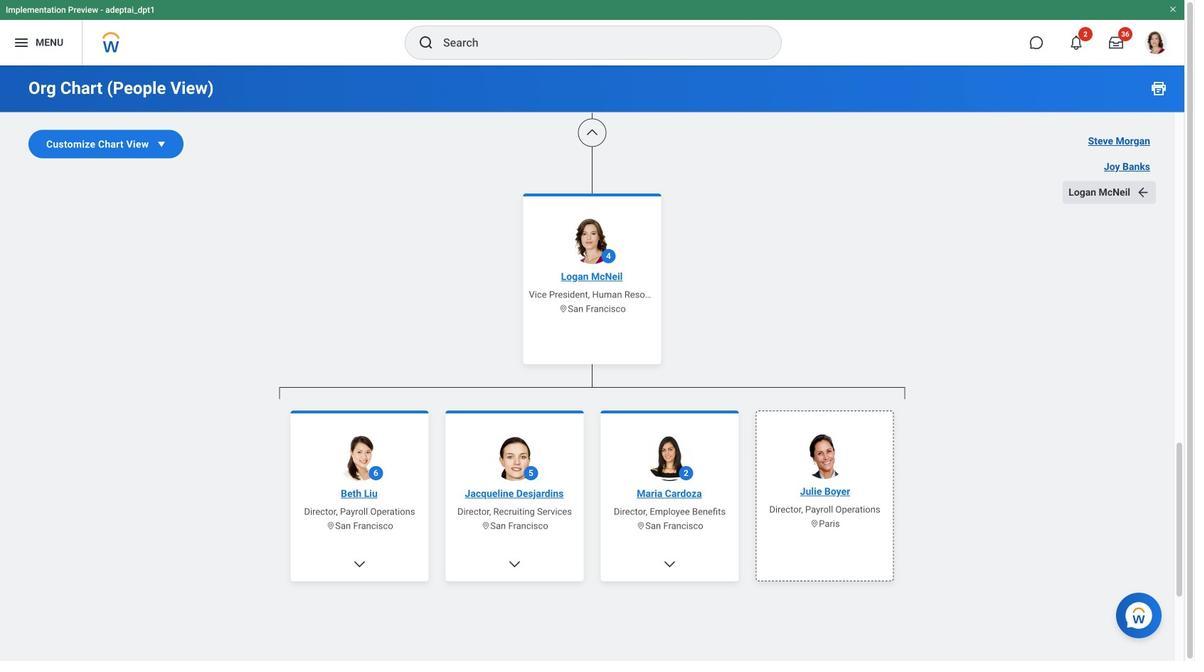 Task type: describe. For each thing, give the bounding box(es) containing it.
0 vertical spatial location image
[[559, 304, 568, 314]]

arrow left image
[[1137, 185, 1151, 200]]

notifications large image
[[1070, 36, 1084, 50]]

close environment banner image
[[1169, 5, 1178, 14]]

chevron up image
[[585, 126, 600, 140]]

inbox large image
[[1110, 36, 1124, 50]]

print org chart image
[[1151, 80, 1168, 97]]

location image inside logan mcneil, logan mcneil, 4 direct reports element
[[481, 521, 491, 531]]

1 chevron down image from the left
[[353, 557, 367, 572]]

2 chevron down image from the left
[[508, 557, 522, 572]]



Task type: locate. For each thing, give the bounding box(es) containing it.
1 horizontal spatial location image
[[559, 304, 568, 314]]

location image
[[559, 304, 568, 314], [481, 521, 491, 531]]

0 horizontal spatial location image
[[326, 521, 335, 531]]

Search Workday  search field
[[443, 27, 752, 58]]

banner
[[0, 0, 1185, 65]]

1 horizontal spatial chevron down image
[[508, 557, 522, 572]]

profile logan mcneil image
[[1145, 31, 1168, 57]]

caret down image
[[155, 137, 169, 151]]

location image
[[810, 519, 819, 528], [326, 521, 335, 531], [636, 521, 646, 531]]

logan mcneil, logan mcneil, 4 direct reports element
[[279, 399, 906, 661]]

main content
[[0, 0, 1185, 661]]

0 horizontal spatial chevron down image
[[353, 557, 367, 572]]

0 horizontal spatial location image
[[481, 521, 491, 531]]

justify image
[[13, 34, 30, 51]]

search image
[[418, 34, 435, 51]]

1 horizontal spatial location image
[[636, 521, 646, 531]]

chevron down image
[[353, 557, 367, 572], [508, 557, 522, 572]]

1 vertical spatial location image
[[481, 521, 491, 531]]

2 horizontal spatial location image
[[810, 519, 819, 528]]



Task type: vqa. For each thing, say whether or not it's contained in the screenshot.
logan mcneil, logan mcneil, 4 direct reports element
yes



